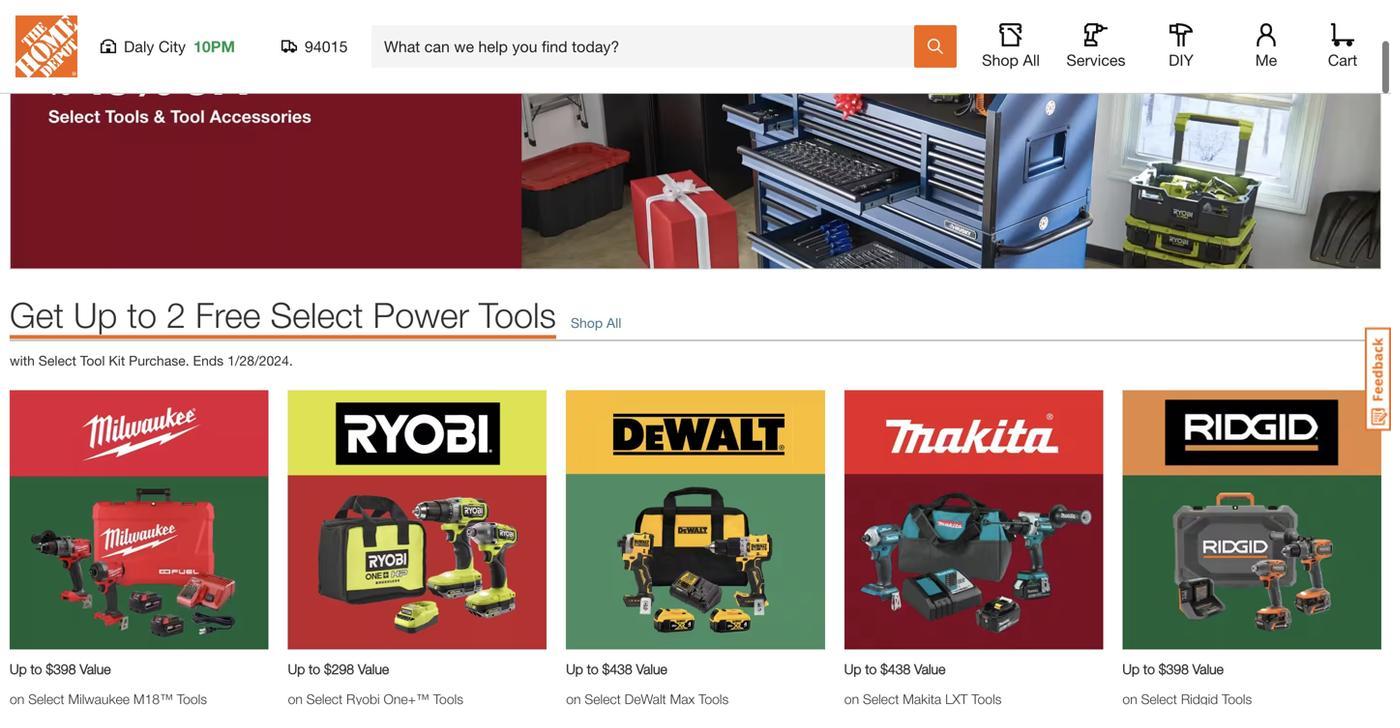Task type: locate. For each thing, give the bounding box(es) containing it.
0 horizontal spatial select
[[39, 353, 76, 369]]

$398 for up to $398 value link corresponding to ridgid image
[[1159, 661, 1189, 677]]

0 horizontal spatial $438
[[602, 661, 633, 677]]

power
[[373, 294, 469, 336]]

tools
[[479, 294, 556, 336]]

What can we help you find today? search field
[[384, 26, 914, 67]]

0 horizontal spatial all
[[607, 315, 622, 331]]

milwaukee image
[[10, 391, 269, 650]]

all
[[1023, 51, 1040, 69], [607, 315, 622, 331]]

2 up to $398 value from the left
[[1123, 661, 1224, 677]]

1 horizontal spatial up to $398 value
[[1123, 661, 1224, 677]]

get
[[10, 294, 64, 336]]

shop
[[982, 51, 1019, 69], [571, 315, 603, 331]]

0 vertical spatial shop
[[982, 51, 1019, 69]]

daly city 10pm
[[124, 37, 235, 56]]

1 vertical spatial select
[[39, 353, 76, 369]]

select left "tool" on the bottom left of page
[[39, 353, 76, 369]]

0 horizontal spatial up to $398 value
[[10, 661, 111, 677]]

0 vertical spatial all
[[1023, 51, 1040, 69]]

up to $398 value
[[10, 661, 111, 677], [1123, 661, 1224, 677]]

1 $398 from the left
[[46, 661, 76, 677]]

with select tool kit purchase. ends 1/28/2024.
[[10, 353, 293, 369]]

shop right tools
[[571, 315, 603, 331]]

to
[[127, 294, 157, 336], [30, 661, 42, 677], [309, 661, 320, 677], [587, 661, 599, 677], [865, 661, 877, 677], [1144, 661, 1155, 677]]

1 vertical spatial shop
[[571, 315, 603, 331]]

1 up to $398 value from the left
[[10, 661, 111, 677]]

2 up to $438 value link from the left
[[845, 659, 1104, 680]]

1 value from the left
[[80, 661, 111, 677]]

$438 for dewalt image
[[602, 661, 633, 677]]

1 horizontal spatial $438
[[881, 661, 911, 677]]

purchase.
[[129, 353, 189, 369]]

1 horizontal spatial shop all
[[982, 51, 1040, 69]]

up to $398 value link for ridgid image
[[1123, 659, 1382, 680]]

$438
[[602, 661, 633, 677], [881, 661, 911, 677]]

up to $438 value link for the makita image
[[845, 659, 1104, 680]]

value for dewalt image
[[636, 661, 668, 677]]

shop all button
[[980, 23, 1042, 70]]

0 horizontal spatial up to $398 value link
[[10, 659, 269, 680]]

$398
[[46, 661, 76, 677], [1159, 661, 1189, 677]]

0 vertical spatial select
[[270, 294, 363, 336]]

value
[[80, 661, 111, 677], [358, 661, 389, 677], [636, 661, 668, 677], [915, 661, 946, 677], [1193, 661, 1224, 677]]

1 horizontal spatial up to $438 value
[[845, 661, 946, 677]]

2 $438 from the left
[[881, 661, 911, 677]]

select
[[270, 294, 363, 336], [39, 353, 76, 369]]

2 value from the left
[[358, 661, 389, 677]]

up for ridgid image
[[1123, 661, 1140, 677]]

up to $298 value link
[[288, 659, 547, 680]]

shop all
[[982, 51, 1040, 69], [571, 315, 622, 331]]

1 vertical spatial shop all
[[571, 315, 622, 331]]

1 $438 from the left
[[602, 661, 633, 677]]

0 horizontal spatial shop
[[571, 315, 603, 331]]

1 horizontal spatial all
[[1023, 51, 1040, 69]]

select up 1/28/2024.
[[270, 294, 363, 336]]

1 vertical spatial all
[[607, 315, 622, 331]]

up to $398 value link
[[10, 659, 269, 680], [1123, 659, 1382, 680]]

with
[[10, 353, 35, 369]]

1 up to $438 value link from the left
[[566, 659, 825, 680]]

to for ryobi image
[[309, 661, 320, 677]]

up to $438 value link
[[566, 659, 825, 680], [845, 659, 1104, 680]]

1/28/2024.
[[227, 353, 293, 369]]

cart
[[1328, 51, 1358, 69]]

4 value from the left
[[915, 661, 946, 677]]

0 vertical spatial shop all
[[982, 51, 1040, 69]]

1 horizontal spatial $398
[[1159, 661, 1189, 677]]

0 horizontal spatial up to $438 value
[[566, 661, 668, 677]]

up to $398 value link for "milwaukee" image
[[10, 659, 269, 680]]

1 up to $438 value from the left
[[566, 661, 668, 677]]

2 up to $438 value from the left
[[845, 661, 946, 677]]

shop all right tools
[[571, 315, 622, 331]]

1 horizontal spatial shop
[[982, 51, 1019, 69]]

up to $438 value
[[566, 661, 668, 677], [845, 661, 946, 677]]

up to $298 value
[[288, 661, 389, 677]]

1 up to $398 value link from the left
[[10, 659, 269, 680]]

get up to 2 free select power tools
[[10, 294, 556, 336]]

0 horizontal spatial up to $438 value link
[[566, 659, 825, 680]]

5 value from the left
[[1193, 661, 1224, 677]]

shop left the services
[[982, 51, 1019, 69]]

0 horizontal spatial $398
[[46, 661, 76, 677]]

feedback link image
[[1366, 327, 1392, 432]]

shop all left the services
[[982, 51, 1040, 69]]

up
[[74, 294, 117, 336], [10, 661, 27, 677], [288, 661, 305, 677], [566, 661, 583, 677], [845, 661, 862, 677], [1123, 661, 1140, 677]]

daly
[[124, 37, 154, 56]]

city
[[159, 37, 186, 56]]

2 up to $398 value link from the left
[[1123, 659, 1382, 680]]

value for ridgid image
[[1193, 661, 1224, 677]]

2 $398 from the left
[[1159, 661, 1189, 677]]

shop all inside button
[[982, 51, 1040, 69]]

up for dewalt image
[[566, 661, 583, 677]]

10pm
[[194, 37, 235, 56]]

1 horizontal spatial up to $438 value link
[[845, 659, 1104, 680]]

the home depot logo image
[[15, 15, 77, 77]]

1 horizontal spatial up to $398 value link
[[1123, 659, 1382, 680]]

3 value from the left
[[636, 661, 668, 677]]



Task type: describe. For each thing, give the bounding box(es) containing it.
94015 button
[[282, 37, 348, 56]]

up for the makita image
[[845, 661, 862, 677]]

shop all link
[[556, 313, 622, 334]]

2
[[166, 294, 186, 336]]

up to $438 value for the makita image
[[845, 661, 946, 677]]

value for ryobi image
[[358, 661, 389, 677]]

cart link
[[1322, 23, 1365, 70]]

0 horizontal spatial shop all
[[571, 315, 622, 331]]

to for the makita image
[[865, 661, 877, 677]]

$298
[[324, 661, 354, 677]]

$398 for up to $398 value link associated with "milwaukee" image
[[46, 661, 76, 677]]

me button
[[1236, 23, 1298, 70]]

ready to check off the list. up to 45% off select tools & tool accessories image
[[10, 0, 1382, 270]]

ryobi image
[[288, 391, 547, 650]]

free
[[196, 294, 261, 336]]

diy
[[1169, 51, 1194, 69]]

to for ridgid image
[[1144, 661, 1155, 677]]

up for "milwaukee" image
[[10, 661, 27, 677]]

services button
[[1066, 23, 1127, 70]]

kit
[[109, 353, 125, 369]]

up to $398 value for up to $398 value link corresponding to ridgid image
[[1123, 661, 1224, 677]]

all inside button
[[1023, 51, 1040, 69]]

up to $438 value link for dewalt image
[[566, 659, 825, 680]]

value for the makita image
[[915, 661, 946, 677]]

up to $398 value for up to $398 value link associated with "milwaukee" image
[[10, 661, 111, 677]]

ridgid image
[[1123, 391, 1382, 650]]

$438 for the makita image
[[881, 661, 911, 677]]

me
[[1256, 51, 1278, 69]]

1 horizontal spatial select
[[270, 294, 363, 336]]

value for "milwaukee" image
[[80, 661, 111, 677]]

tool
[[80, 353, 105, 369]]

dewalt image
[[566, 391, 825, 650]]

94015
[[305, 37, 348, 56]]

ends
[[193, 353, 224, 369]]

diy button
[[1151, 23, 1213, 70]]

services
[[1067, 51, 1126, 69]]

shop inside button
[[982, 51, 1019, 69]]

up to $438 value for dewalt image
[[566, 661, 668, 677]]

makita image
[[845, 391, 1104, 650]]

up for ryobi image
[[288, 661, 305, 677]]

to for dewalt image
[[587, 661, 599, 677]]

to for "milwaukee" image
[[30, 661, 42, 677]]



Task type: vqa. For each thing, say whether or not it's contained in the screenshot.
Wall Oven Size: 30 in.
no



